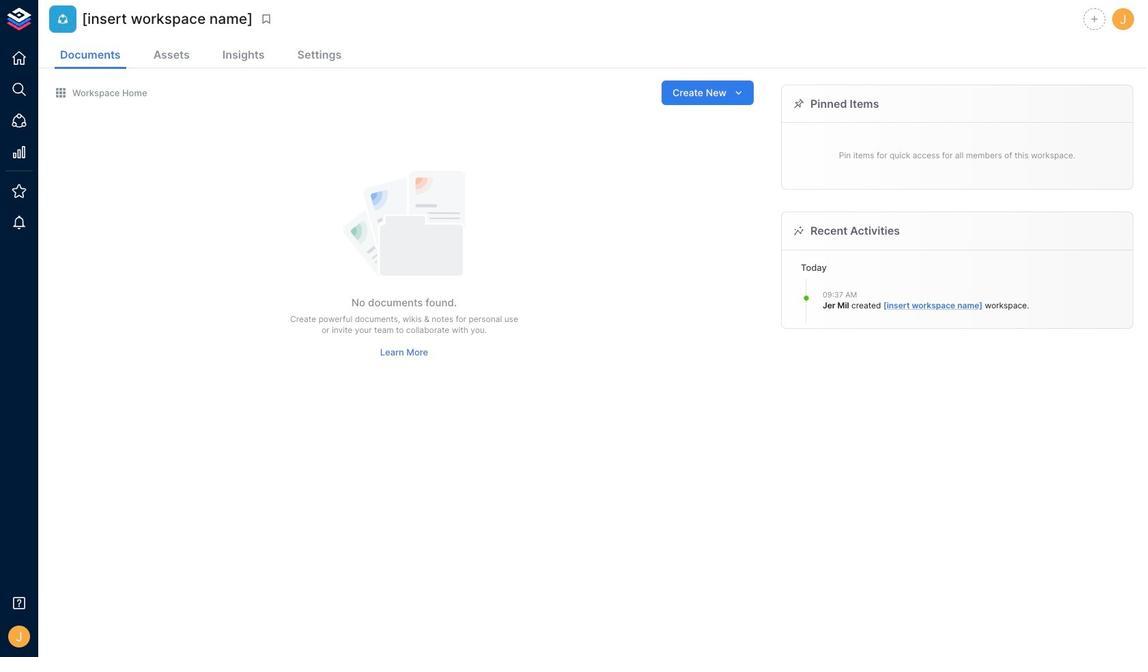 Task type: locate. For each thing, give the bounding box(es) containing it.
bookmark image
[[260, 13, 273, 25]]



